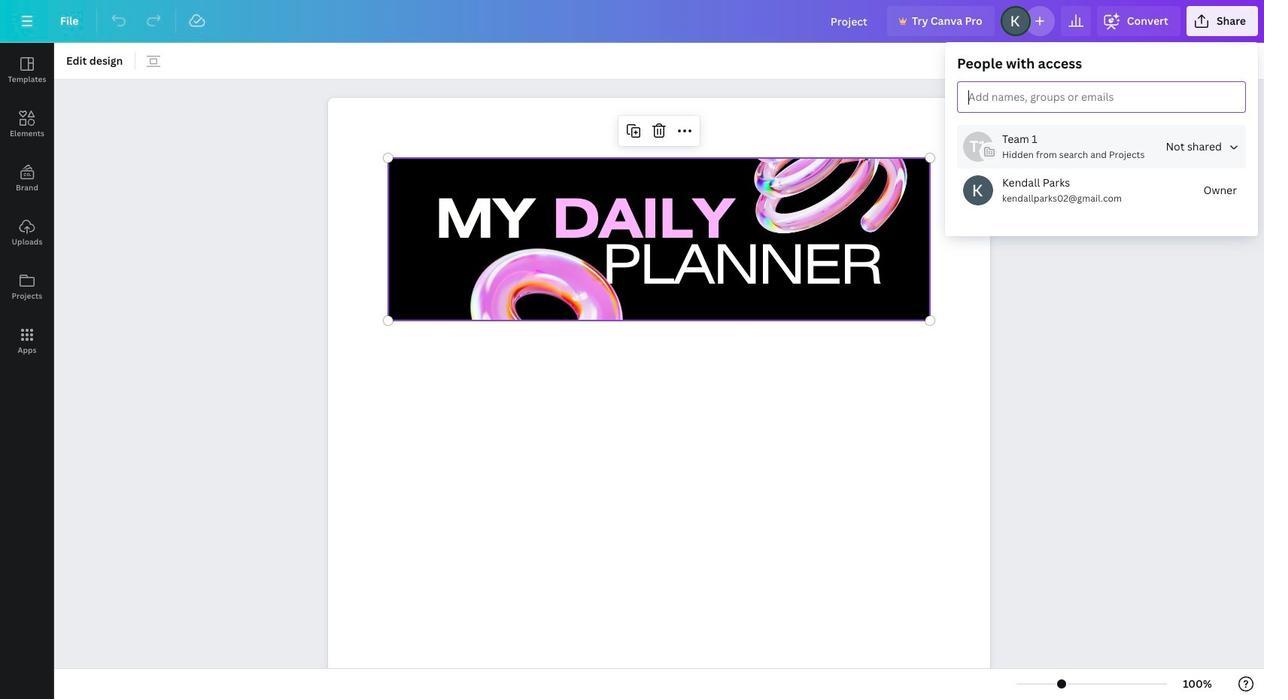 Task type: vqa. For each thing, say whether or not it's contained in the screenshot.
leftmost CREATE FOLDER button
no



Task type: locate. For each thing, give the bounding box(es) containing it.
Zoom button
[[1174, 672, 1223, 697]]

team 1 element
[[964, 132, 994, 162]]

Add names, groups or emails text field
[[963, 87, 1115, 108]]

group
[[958, 54, 1247, 224]]

None text field
[[328, 90, 991, 700]]

side panel tab list
[[0, 43, 54, 368]]



Task type: describe. For each thing, give the bounding box(es) containing it.
Not shared button
[[1161, 132, 1247, 162]]

Design title text field
[[819, 6, 882, 36]]

main menu bar
[[0, 0, 1265, 43]]

team 1 image
[[964, 132, 994, 162]]



